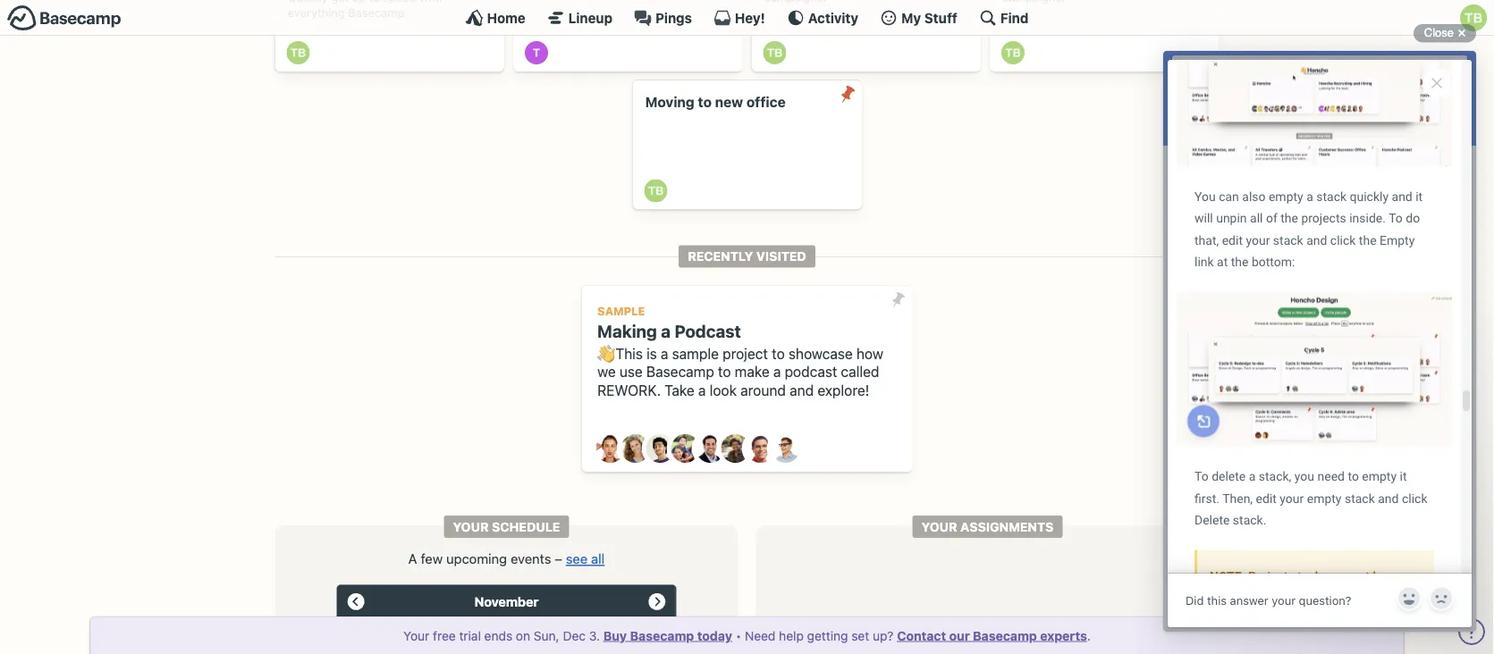 Task type: locate. For each thing, give the bounding box(es) containing it.
sat
[[643, 618, 661, 629]]

to inside quickly get up to speed with everything basecamp
[[369, 0, 380, 4]]

sun
[[352, 618, 372, 629]]

a right making at the left of page
[[661, 321, 671, 341]]

few
[[421, 551, 443, 567]]

1 horizontal spatial your
[[453, 520, 489, 535]]

your assignments
[[922, 520, 1054, 535]]

activity link
[[787, 9, 859, 27]]

explore!
[[818, 382, 870, 399]]

to
[[369, 0, 380, 4], [698, 94, 712, 111], [772, 345, 785, 362], [718, 364, 731, 381]]

pings button
[[634, 9, 692, 27]]

cross small image
[[1452, 22, 1473, 44], [1452, 22, 1473, 44]]

basecamp down up
[[348, 6, 405, 19]]

your up the upcoming
[[453, 520, 489, 535]]

basecamp right 'buy'
[[630, 629, 694, 644]]

recently
[[688, 249, 754, 264]]

dec
[[563, 629, 586, 644]]

basecamp
[[348, 6, 405, 19], [647, 364, 715, 381], [630, 629, 694, 644], [973, 629, 1038, 644]]

jennifer young image
[[671, 435, 700, 464]]

None submit
[[834, 80, 862, 109], [884, 286, 913, 314], [834, 80, 862, 109], [884, 286, 913, 314]]

your left free
[[404, 629, 430, 644]]

mon
[[399, 618, 422, 629]]

basecamp right "our"
[[973, 629, 1038, 644]]

see
[[566, 551, 588, 567]]

on
[[516, 629, 531, 644]]

showcase
[[789, 345, 853, 362]]

.
[[1088, 629, 1091, 644]]

my stuff button
[[880, 9, 958, 27]]

basecamp up take
[[647, 364, 715, 381]]

use
[[620, 364, 643, 381]]

is
[[647, 345, 657, 362]]

podcast
[[675, 321, 741, 341]]

this
[[616, 345, 643, 362]]

my
[[902, 10, 922, 25]]

new
[[715, 94, 744, 111]]

your for your schedule
[[453, 520, 489, 535]]

victor cooper image
[[772, 435, 800, 464]]

pings
[[656, 10, 692, 25]]

your for your assignments
[[922, 520, 958, 535]]

lineup
[[569, 10, 613, 25]]

free
[[433, 629, 456, 644]]

basecamp inside quickly get up to speed with everything basecamp
[[348, 6, 405, 19]]

events
[[511, 551, 551, 567]]

close
[[1425, 26, 1455, 39]]

switch accounts image
[[7, 4, 122, 32]]

to up look
[[718, 364, 731, 381]]

upcoming
[[447, 551, 507, 567]]

stuff
[[925, 10, 958, 25]]

rework.
[[598, 382, 661, 399]]

your
[[453, 520, 489, 535], [922, 520, 958, 535], [404, 629, 430, 644]]

called
[[841, 364, 880, 381]]

ends
[[485, 629, 513, 644]]

close button
[[1414, 22, 1477, 44]]

0 horizontal spatial your
[[404, 629, 430, 644]]

–
[[555, 551, 563, 567]]

tim burton image
[[287, 41, 310, 64]]

your left assignments
[[922, 520, 958, 535]]

sample
[[672, 345, 719, 362]]

sample making a podcast 👋 this is a sample project to showcase how we use basecamp to make a podcast called rework. take a look around and explore!
[[598, 305, 884, 399]]

set
[[852, 629, 870, 644]]

a
[[661, 321, 671, 341], [661, 345, 669, 362], [774, 364, 781, 381], [699, 382, 706, 399]]

quickly get up to speed with everything basecamp
[[288, 0, 442, 19]]

hey! button
[[714, 9, 766, 27]]

buy
[[604, 629, 627, 644]]

to right up
[[369, 0, 380, 4]]

trial
[[459, 629, 481, 644]]

sun,
[[534, 629, 560, 644]]

hey!
[[735, 10, 766, 25]]

tim burton image
[[1461, 4, 1488, 31], [764, 41, 787, 64], [1002, 41, 1025, 64], [644, 179, 668, 203]]

annie bryan image
[[596, 435, 625, 464]]

a right is
[[661, 345, 669, 362]]

2 horizontal spatial your
[[922, 520, 958, 535]]

our
[[950, 629, 970, 644]]

podcast
[[785, 364, 838, 381]]

cheryl walters image
[[621, 435, 650, 464]]

wed
[[496, 618, 518, 629]]

a
[[409, 551, 417, 567]]

moving to new office
[[646, 94, 786, 111]]

•
[[736, 629, 742, 644]]

quickly
[[288, 0, 328, 4]]

up
[[352, 0, 366, 4]]

to left new
[[698, 94, 712, 111]]

a up around
[[774, 364, 781, 381]]

help
[[779, 629, 804, 644]]

main element
[[0, 0, 1495, 36]]

how
[[857, 345, 884, 362]]

speed
[[383, 0, 417, 4]]



Task type: describe. For each thing, give the bounding box(es) containing it.
office
[[747, 94, 786, 111]]

contact
[[898, 629, 947, 644]]

we
[[598, 364, 616, 381]]

josh fiske image
[[696, 435, 725, 464]]

project
[[723, 345, 768, 362]]

visited
[[757, 249, 807, 264]]

find
[[1001, 10, 1029, 25]]

schedule
[[492, 520, 560, 535]]

getting
[[808, 629, 849, 644]]

activity
[[809, 10, 859, 25]]

👋
[[598, 345, 612, 362]]

november
[[475, 595, 539, 610]]

a left look
[[699, 382, 706, 399]]

your schedule
[[453, 520, 560, 535]]

experts
[[1041, 629, 1088, 644]]

tue
[[449, 618, 468, 629]]

look
[[710, 382, 737, 399]]

make
[[735, 364, 770, 381]]

buy basecamp today link
[[604, 629, 733, 644]]

to right project
[[772, 345, 785, 362]]

fri
[[596, 618, 611, 629]]

with
[[420, 0, 442, 4]]

assignments
[[961, 520, 1054, 535]]

tim burton image inside moving to new office 'link'
[[644, 179, 668, 203]]

to inside 'link'
[[698, 94, 712, 111]]

quickly get up to speed with everything basecamp link
[[275, 0, 505, 71]]

my stuff
[[902, 10, 958, 25]]

contact our basecamp experts link
[[898, 629, 1088, 644]]

moving
[[646, 94, 695, 111]]

recently visited
[[688, 249, 807, 264]]

lineup link
[[547, 9, 613, 27]]

see all link
[[566, 551, 605, 567]]

moving to new office link
[[633, 80, 862, 209]]

and
[[790, 382, 814, 399]]

find button
[[979, 9, 1029, 27]]

around
[[741, 382, 786, 399]]

making
[[598, 321, 657, 341]]

today
[[698, 629, 733, 644]]

a few upcoming events – see all
[[409, 551, 605, 567]]

basecamp inside the sample making a podcast 👋 this is a sample project to showcase how we use basecamp to make a podcast called rework. take a look around and explore!
[[647, 364, 715, 381]]

terry image
[[525, 41, 548, 64]]

home link
[[466, 9, 526, 27]]

home
[[487, 10, 526, 25]]

your free trial ends on sun, dec  3. buy basecamp today • need help getting set up? contact our basecamp experts .
[[404, 629, 1091, 644]]

thu
[[545, 618, 565, 629]]

sample
[[598, 305, 646, 318]]

all
[[591, 551, 605, 567]]

nicole katz image
[[722, 435, 750, 464]]

jared davis image
[[646, 435, 675, 464]]

steve marsh image
[[747, 435, 775, 464]]

get
[[331, 0, 349, 4]]

up?
[[873, 629, 894, 644]]

need
[[745, 629, 776, 644]]

everything
[[288, 6, 345, 19]]

3.
[[589, 629, 600, 644]]

take
[[665, 382, 695, 399]]



Task type: vqa. For each thing, say whether or not it's contained in the screenshot.
life
no



